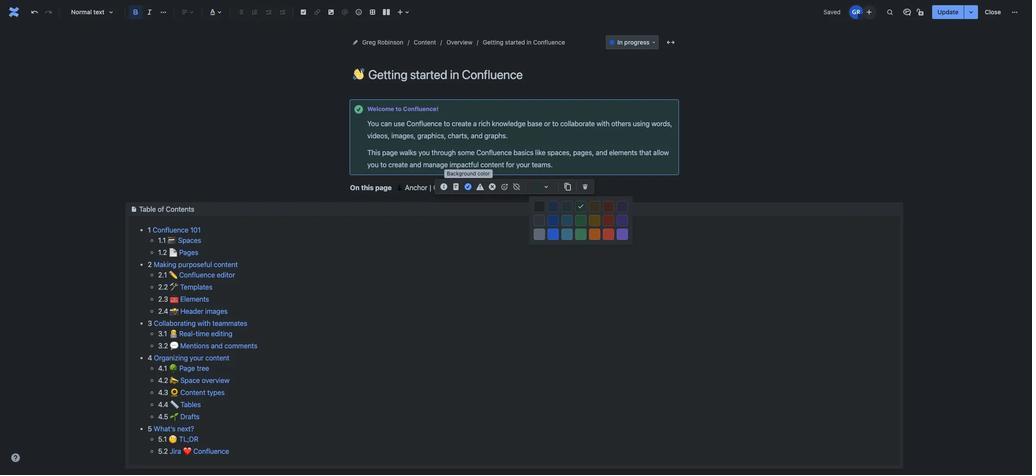 Task type: locate. For each thing, give the bounding box(es) containing it.
1 vertical spatial your
[[190, 354, 204, 362]]

🗃️ spaces link
[[168, 237, 201, 244]]

others
[[612, 120, 631, 128]]

graphs.
[[485, 132, 508, 140]]

mentions
[[180, 342, 209, 350]]

content up editor
[[214, 261, 238, 269]]

pages,
[[573, 149, 594, 157]]

normal text
[[71, 8, 104, 16]]

1 vertical spatial with
[[198, 320, 211, 327]]

redo ⌘⇧z image
[[43, 7, 54, 17]]

create inside this page walks you through some confluence basics like spaces, pages, and elements that allow you to create and manage impactful content for your teams.
[[389, 161, 408, 168]]

getting started in confluence
[[483, 38, 565, 46]]

action item image
[[298, 7, 309, 17]]

content
[[481, 161, 504, 168], [214, 261, 238, 269], [205, 354, 229, 362]]

with left others
[[597, 120, 610, 128]]

or
[[544, 120, 551, 128]]

walks
[[400, 149, 417, 157]]

confluence up 🗃️
[[153, 226, 189, 234]]

with
[[597, 120, 610, 128], [198, 320, 211, 327]]

option group
[[529, 200, 633, 214], [529, 214, 633, 227], [529, 227, 633, 241]]

with inside 1 confluence 101 1.1 🗃️ spaces 1.2 📄 pages 2 making purposeful content 2.1 ✏️ confluence editor 2.2 🛠️ templates 2.3 🧰 elements 2.4 📸 header images 3 collaborating with teammates 3.1 🧑‍💻 real-time editing 3.2 💬 mentions and comments 4 organizing your content 4.1 🌳 page tree 4.2 📣 space overview 4.3 🌻 content types 4.4 📏 tables 4.5 🌱 drafts 5 what's next? 5.1 🧐 tl;dr 5.2 jira ❤️ confluence
[[198, 320, 211, 327]]

🛠️
[[170, 283, 178, 291]]

1 vertical spatial content
[[214, 261, 238, 269]]

to up use
[[396, 106, 402, 112]]

base
[[528, 120, 543, 128]]

Subtle green radio
[[576, 201, 587, 212]]

through
[[432, 149, 456, 157]]

and down a
[[471, 132, 483, 140]]

confluence right in
[[533, 38, 565, 46]]

1 horizontal spatial with
[[597, 120, 610, 128]]

Bold yellow radio
[[589, 229, 601, 240]]

0 horizontal spatial create
[[389, 161, 408, 168]]

with inside you can use confluence to create a rich knowledge base or to collaborate with others using words, videos, images, graphics, charts, and graphs.
[[597, 120, 610, 128]]

use
[[394, 120, 405, 128]]

of
[[158, 205, 164, 213]]

📏 tables link
[[170, 401, 201, 409]]

your up tree
[[190, 354, 204, 362]]

images,
[[392, 132, 416, 140]]

1
[[148, 226, 151, 234]]

basics
[[514, 149, 534, 157]]

option group up green radio
[[529, 200, 633, 214]]

3
[[148, 320, 152, 327]]

started
[[505, 38, 525, 46]]

jira
[[170, 448, 181, 455]]

background
[[447, 171, 476, 177]]

panel success image
[[354, 104, 364, 114]]

making
[[154, 261, 177, 269]]

info image
[[439, 182, 449, 192]]

saved
[[824, 8, 841, 16]]

Subtle red radio
[[603, 201, 614, 212]]

1 vertical spatial content
[[181, 389, 206, 397]]

getting
[[483, 38, 504, 46]]

more image
[[1010, 7, 1020, 17]]

0 vertical spatial your
[[517, 161, 530, 168]]

confluence right ❤️ at the left of the page
[[193, 448, 229, 455]]

1 horizontal spatial create
[[452, 120, 472, 128]]

table
[[139, 205, 156, 213]]

|
[[430, 184, 431, 192]]

remove emoji image
[[512, 182, 522, 192]]

Green radio
[[576, 215, 587, 226]]

2.1
[[158, 271, 167, 279]]

contents
[[166, 205, 194, 213]]

this
[[361, 184, 374, 192]]

table of contents
[[139, 205, 194, 213]]

0 vertical spatial content
[[481, 161, 504, 168]]

0 vertical spatial with
[[597, 120, 610, 128]]

confluence 101 link
[[153, 226, 201, 234]]

allow
[[654, 149, 669, 157]]

to down this
[[381, 161, 387, 168]]

4.4
[[158, 401, 168, 409]]

success image
[[463, 182, 473, 192]]

outdent ⇧tab image
[[263, 7, 274, 17]]

indent tab image
[[277, 7, 288, 17]]

content right robinson
[[414, 38, 436, 46]]

can
[[381, 120, 392, 128]]

you down this
[[368, 161, 379, 168]]

no restrictions image
[[916, 7, 927, 17]]

0 vertical spatial create
[[452, 120, 472, 128]]

types
[[207, 389, 225, 397]]

confluence down graphs.
[[477, 149, 512, 157]]

3 option group from the top
[[529, 227, 633, 241]]

❤️
[[183, 448, 192, 455]]

manage
[[423, 161, 448, 168]]

a
[[473, 120, 477, 128]]

confluence inside you can use confluence to create a rich knowledge base or to collaborate with others using words, videos, images, graphics, charts, and graphs.
[[407, 120, 442, 128]]

on this page
[[350, 184, 392, 192]]

2.4
[[158, 307, 168, 315]]

greg robinson
[[362, 38, 404, 46]]

🌱
[[170, 413, 179, 421]]

4.3
[[158, 389, 168, 397]]

move this page image
[[352, 39, 359, 46]]

content up the tables
[[181, 389, 206, 397]]

confluence down 'making purposeful content' link
[[179, 271, 215, 279]]

2 vertical spatial content
[[205, 354, 229, 362]]

🧐 tl;dr link
[[169, 435, 198, 443]]

error image
[[487, 182, 498, 192]]

normal
[[71, 8, 92, 16]]

editor add emoji image
[[499, 182, 510, 192]]

0 horizontal spatial content
[[181, 389, 206, 397]]

content up color
[[481, 161, 504, 168]]

1 horizontal spatial you
[[419, 149, 430, 157]]

to right or at the right top of page
[[553, 120, 559, 128]]

layouts image
[[381, 7, 392, 17]]

and down walks
[[410, 161, 421, 168]]

📄 pages link
[[169, 249, 198, 256]]

🛠️ templates link
[[170, 283, 213, 291]]

italic ⌘i image
[[144, 7, 155, 17]]

elements
[[180, 295, 209, 303]]

you right walks
[[419, 149, 430, 157]]

1 horizontal spatial your
[[517, 161, 530, 168]]

create up the 'charts,'
[[452, 120, 472, 128]]

✏️ confluence editor link
[[169, 271, 235, 279]]

Bold green radio
[[576, 229, 587, 240]]

find and replace image
[[885, 7, 896, 17]]

to up the 'charts,'
[[444, 120, 450, 128]]

Bold red radio
[[603, 229, 614, 240]]

0 vertical spatial content
[[414, 38, 436, 46]]

and down editing
[[211, 342, 223, 350]]

charts,
[[448, 132, 469, 140]]

your down the basics
[[517, 161, 530, 168]]

create down walks
[[389, 161, 408, 168]]

2 option group from the top
[[529, 214, 633, 227]]

option group up bold green option
[[529, 214, 633, 227]]

you can use confluence to create a rich knowledge base or to collaborate with others using words, videos, images, graphics, charts, and graphs.
[[368, 120, 674, 140]]

welcome
[[368, 106, 394, 112]]

create inside you can use confluence to create a rich knowledge base or to collaborate with others using words, videos, images, graphics, charts, and graphs.
[[452, 120, 472, 128]]

confluence!
[[403, 106, 439, 112]]

0 horizontal spatial with
[[198, 320, 211, 327]]

Bold blue radio
[[548, 229, 559, 240]]

confluence up graphics,
[[407, 120, 442, 128]]

Gray radio
[[534, 215, 545, 226]]

1 horizontal spatial content
[[414, 38, 436, 46]]

1 vertical spatial you
[[368, 161, 379, 168]]

content down 💬 mentions and comments link
[[205, 354, 229, 362]]

🌳
[[169, 365, 178, 372]]

confluence inside this page walks you through some confluence basics like spaces, pages, and elements that allow you to create and manage impactful content for your teams.
[[477, 149, 512, 157]]

purposeful
[[178, 261, 212, 269]]

🌱 drafts link
[[170, 413, 200, 421]]

close
[[985, 8, 1001, 16]]

3.2
[[158, 342, 168, 350]]

Subtle blue radio
[[548, 201, 559, 212]]

with up time
[[198, 320, 211, 327]]

remove image
[[580, 182, 591, 192]]

0 horizontal spatial your
[[190, 354, 204, 362]]

content inside this page walks you through some confluence basics like spaces, pages, and elements that allow you to create and manage impactful content for your teams.
[[481, 161, 504, 168]]

bullet list ⌘⇧8 image
[[236, 7, 246, 17]]

1 vertical spatial create
[[389, 161, 408, 168]]

option group down green radio
[[529, 227, 633, 241]]

bold ⌘b image
[[131, 7, 141, 17]]

and right pages,
[[596, 149, 608, 157]]

your inside this page walks you through some confluence basics like spaces, pages, and elements that allow you to create and manage impactful content for your teams.
[[517, 161, 530, 168]]

and inside 1 confluence 101 1.1 🗃️ spaces 1.2 📄 pages 2 making purposeful content 2.1 ✏️ confluence editor 2.2 🛠️ templates 2.3 🧰 elements 2.4 📸 header images 3 collaborating with teammates 3.1 🧑‍💻 real-time editing 3.2 💬 mentions and comments 4 organizing your content 4.1 🌳 page tree 4.2 📣 space overview 4.3 🌻 content types 4.4 📏 tables 4.5 🌱 drafts 5 what's next? 5.1 🧐 tl;dr 5.2 jira ❤️ confluence
[[211, 342, 223, 350]]

editor
[[217, 271, 235, 279]]

update
[[938, 8, 959, 16]]

4.1
[[158, 365, 167, 372]]

rich
[[479, 120, 490, 128]]

4.5
[[158, 413, 168, 421]]



Task type: vqa. For each thing, say whether or not it's contained in the screenshot.


Task type: describe. For each thing, give the bounding box(es) containing it.
spaces
[[178, 237, 201, 244]]

101
[[190, 226, 201, 234]]

:wave: image
[[353, 68, 365, 80]]

organizing your content link
[[154, 354, 229, 362]]

Subtle purple radio
[[617, 201, 628, 212]]

📏
[[170, 401, 179, 409]]

✏️
[[169, 271, 177, 279]]

color
[[478, 171, 490, 177]]

2.2
[[158, 283, 168, 291]]

tables
[[181, 401, 201, 409]]

your inside 1 confluence 101 1.1 🗃️ spaces 1.2 📄 pages 2 making purposeful content 2.1 ✏️ confluence editor 2.2 🛠️ templates 2.3 🧰 elements 2.4 📸 header images 3 collaborating with teammates 3.1 🧑‍💻 real-time editing 3.2 💬 mentions and comments 4 organizing your content 4.1 🌳 page tree 4.2 📣 space overview 4.3 🌻 content types 4.4 📏 tables 4.5 🌱 drafts 5 what's next? 5.1 🧐 tl;dr 5.2 jira ❤️ confluence
[[190, 354, 204, 362]]

📣 space overview link
[[170, 377, 230, 384]]

adjust update settings image
[[966, 7, 977, 17]]

getting started in confluence link
[[483, 37, 565, 48]]

warning image
[[475, 182, 486, 192]]

Teal radio
[[562, 215, 573, 226]]

Purple radio
[[617, 215, 628, 226]]

making purposeful content link
[[154, 261, 238, 269]]

this page walks you through some confluence basics like spaces, pages, and elements that allow you to create and manage impactful content for your teams.
[[368, 149, 671, 168]]

impactful
[[450, 161, 479, 168]]

table image
[[368, 7, 378, 17]]

Yellow radio
[[589, 215, 601, 226]]

confluence image
[[7, 5, 21, 19]]

Subtle yellow radio
[[589, 201, 601, 212]]

welcome to confluence!
[[368, 106, 439, 112]]

invite to edit image
[[865, 7, 875, 17]]

🧑‍💻
[[169, 330, 177, 338]]

text
[[93, 8, 104, 16]]

overview
[[202, 377, 230, 384]]

Red radio
[[603, 215, 614, 226]]

💬
[[170, 342, 179, 350]]

comment icon image
[[903, 7, 913, 17]]

on
[[350, 184, 360, 192]]

graphics,
[[418, 132, 446, 140]]

🗃️
[[168, 237, 176, 244]]

using
[[633, 120, 650, 128]]

:wave: image
[[353, 68, 365, 80]]

overview
[[447, 38, 473, 46]]

you
[[368, 120, 379, 128]]

tl;dr
[[179, 435, 198, 443]]

link image
[[312, 7, 323, 17]]

words,
[[652, 120, 673, 128]]

background color image
[[541, 182, 552, 192]]

table of contents image
[[129, 204, 139, 214]]

1.1
[[158, 237, 166, 244]]

in
[[527, 38, 532, 46]]

and inside you can use confluence to create a rich knowledge base or to collaborate with others using words, videos, images, graphics, charts, and graphs.
[[471, 132, 483, 140]]

teammates
[[212, 320, 247, 327]]

📸
[[170, 307, 179, 315]]

some
[[458, 149, 475, 157]]

more formatting image
[[158, 7, 169, 17]]

mention image
[[340, 7, 350, 17]]

content inside 1 confluence 101 1.1 🗃️ spaces 1.2 📄 pages 2 making purposeful content 2.1 ✏️ confluence editor 2.2 🛠️ templates 2.3 🧰 elements 2.4 📸 header images 3 collaborating with teammates 3.1 🧑‍💻 real-time editing 3.2 💬 mentions and comments 4 organizing your content 4.1 🌳 page tree 4.2 📣 space overview 4.3 🌻 content types 4.4 📏 tables 4.5 🌱 drafts 5 what's next? 5.1 🧐 tl;dr 5.2 jira ❤️ confluence
[[181, 389, 206, 397]]

4
[[148, 354, 152, 362]]

videos,
[[368, 132, 390, 140]]

confluence inside "link"
[[533, 38, 565, 46]]

this
[[368, 149, 381, 157]]

0 vertical spatial you
[[419, 149, 430, 157]]

🧰 elements link
[[170, 295, 209, 303]]

Main content area, start typing to enter text. text field
[[125, 100, 904, 475]]

anchor
[[405, 184, 428, 192]]

knowledge
[[492, 120, 526, 128]]

Blue radio
[[548, 215, 559, 226]]

background color
[[447, 171, 490, 177]]

robinson
[[378, 38, 404, 46]]

collaborating
[[154, 320, 196, 327]]

5.2
[[158, 448, 168, 455]]

content link
[[414, 37, 436, 48]]

close button
[[980, 5, 1007, 19]]

like
[[536, 149, 546, 157]]

help image
[[10, 453, 21, 463]]

subtle green image
[[576, 202, 586, 212]]

elements
[[609, 149, 638, 157]]

page inside this page walks you through some confluence basics like spaces, pages, and elements that allow you to create and manage impactful content for your teams.
[[382, 149, 398, 157]]

editor toolbar toolbar
[[435, 180, 594, 203]]

overview link
[[447, 37, 473, 48]]

that
[[640, 149, 652, 157]]

numbered list ⌘⇧7 image
[[249, 7, 260, 17]]

real-
[[179, 330, 196, 338]]

greg robinson image
[[850, 5, 864, 19]]

collaborate
[[561, 120, 595, 128]]

2
[[148, 261, 152, 269]]

undo ⌘z image
[[29, 7, 40, 17]]

make page full-width image
[[666, 37, 676, 48]]

🌻 content types link
[[170, 389, 225, 397]]

what's
[[154, 425, 175, 433]]

editing
[[211, 330, 233, 338]]

🧰
[[170, 295, 179, 303]]

this-
[[446, 184, 460, 192]]

greg
[[362, 38, 376, 46]]

confluence image
[[7, 5, 21, 19]]

copy image
[[563, 182, 573, 192]]

Bold teal radio
[[562, 229, 573, 240]]

jira ❤️ confluence link
[[170, 448, 229, 455]]

spaces,
[[548, 149, 572, 157]]

add image, video, or file image
[[326, 7, 336, 17]]

templates
[[180, 283, 213, 291]]

Give this page a title text field
[[368, 67, 679, 82]]

to inside this page walks you through some confluence basics like spaces, pages, and elements that allow you to create and manage impactful content for your teams.
[[381, 161, 387, 168]]

what's next? link
[[154, 425, 194, 433]]

📄
[[169, 249, 177, 256]]

Subtle gray radio
[[534, 201, 545, 212]]

images
[[205, 307, 228, 315]]

emoji image
[[354, 7, 364, 17]]

2.3
[[158, 295, 168, 303]]

collaborating with teammates link
[[154, 320, 247, 327]]

pages
[[179, 249, 198, 256]]

teams.
[[532, 161, 553, 168]]

Bold purple radio
[[617, 229, 628, 240]]

0 horizontal spatial you
[[368, 161, 379, 168]]

note image
[[451, 182, 461, 192]]

1 option group from the top
[[529, 200, 633, 214]]

5
[[148, 425, 152, 433]]

1 confluence 101 1.1 🗃️ spaces 1.2 📄 pages 2 making purposeful content 2.1 ✏️ confluence editor 2.2 🛠️ templates 2.3 🧰 elements 2.4 📸 header images 3 collaborating with teammates 3.1 🧑‍💻 real-time editing 3.2 💬 mentions and comments 4 organizing your content 4.1 🌳 page tree 4.2 📣 space overview 4.3 🌻 content types 4.4 📏 tables 4.5 🌱 drafts 5 what's next? 5.1 🧐 tl;dr 5.2 jira ❤️ confluence
[[148, 226, 258, 455]]

page
[[179, 365, 195, 372]]

Bold gray radio
[[534, 229, 545, 240]]

on-
[[434, 184, 446, 192]]

background color tooltip
[[445, 170, 493, 178]]

anchor image
[[395, 182, 405, 193]]

color picker popup element
[[529, 196, 633, 245]]

Subtle teal radio
[[562, 201, 573, 212]]

next?
[[177, 425, 194, 433]]

comments
[[225, 342, 258, 350]]



